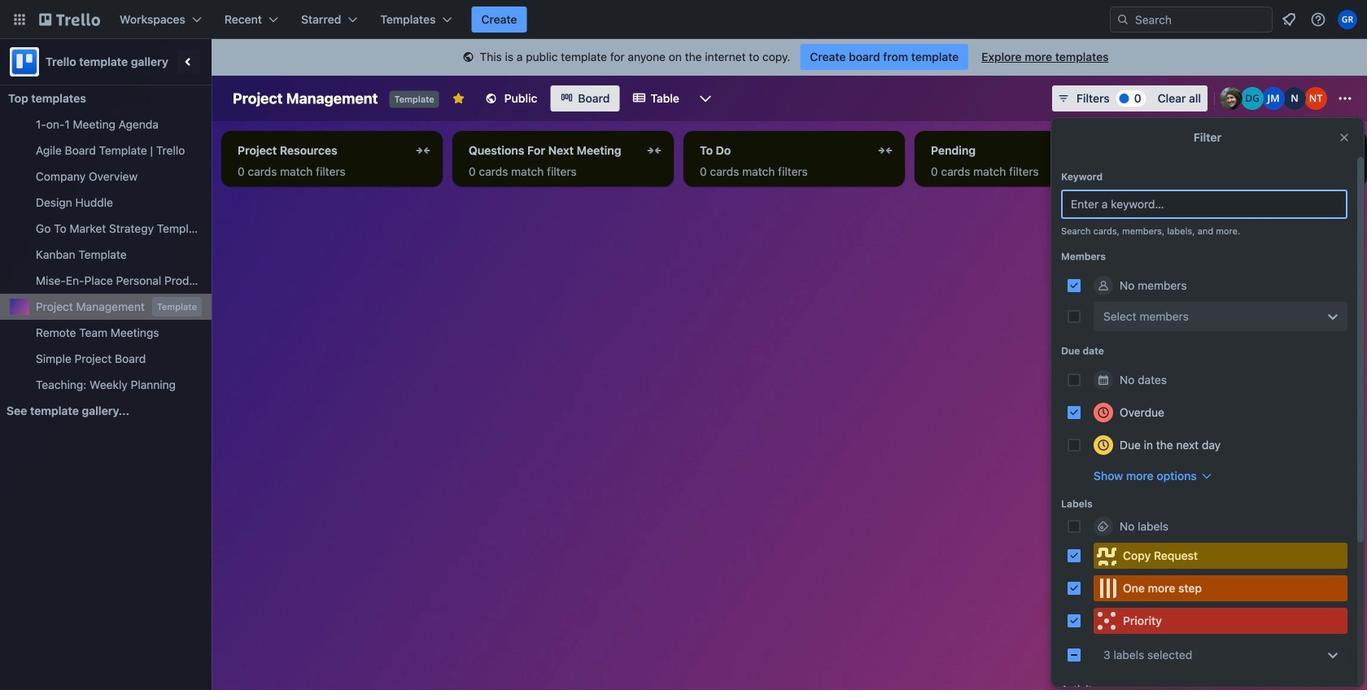 Task type: locate. For each thing, give the bounding box(es) containing it.
None text field
[[228, 138, 410, 164], [922, 138, 1104, 164], [228, 138, 410, 164], [922, 138, 1104, 164]]

open information menu image
[[1311, 11, 1327, 28]]

collapse list image
[[414, 141, 433, 160], [876, 141, 896, 160], [1339, 141, 1358, 160]]

0 horizontal spatial collapse list image
[[414, 141, 433, 160]]

None text field
[[459, 138, 642, 164], [691, 138, 873, 164], [459, 138, 642, 164], [691, 138, 873, 164]]

1 horizontal spatial collapse list image
[[876, 141, 896, 160]]

Board name text field
[[225, 85, 386, 112]]

sm image
[[460, 50, 477, 66]]

customize views image
[[698, 90, 714, 107]]

color: red, title: "priority" element
[[1094, 608, 1348, 634]]

1 collapse list image from the left
[[414, 141, 433, 160]]

workspace navigation collapse icon image
[[178, 50, 200, 73]]

color: orange, title: "one more step" element
[[1094, 576, 1348, 602]]

show menu image
[[1338, 90, 1354, 107]]

star or unstar board image
[[452, 92, 466, 105]]

2 horizontal spatial collapse list image
[[1339, 141, 1358, 160]]

0 notifications image
[[1280, 10, 1300, 29]]



Task type: describe. For each thing, give the bounding box(es) containing it.
2 collapse list image from the left
[[876, 141, 896, 160]]

color: yellow, title: "copy request" element
[[1094, 543, 1348, 569]]

trello logo image
[[10, 47, 39, 77]]

greg robinson (gregrobinson96) image
[[1339, 10, 1358, 29]]

Enter a keyword… text field
[[1062, 190, 1348, 219]]

close popover image
[[1339, 131, 1352, 144]]

caity (caity) image
[[1221, 87, 1243, 110]]

collapse list image
[[645, 141, 664, 160]]

back to home image
[[39, 7, 100, 33]]

nicole tang (nicoletang31) image
[[1305, 87, 1328, 110]]

jordan mirchev (jordan_mirchev) image
[[1263, 87, 1286, 110]]

devan goldstein (devangoldstein2) image
[[1242, 87, 1265, 110]]

search image
[[1117, 13, 1130, 26]]

3 collapse list image from the left
[[1339, 141, 1358, 160]]

Search field
[[1130, 8, 1273, 31]]

nic (nicoletollefson1) image
[[1284, 87, 1307, 110]]

primary element
[[0, 0, 1368, 39]]



Task type: vqa. For each thing, say whether or not it's contained in the screenshot.
leftmost "Each"
no



